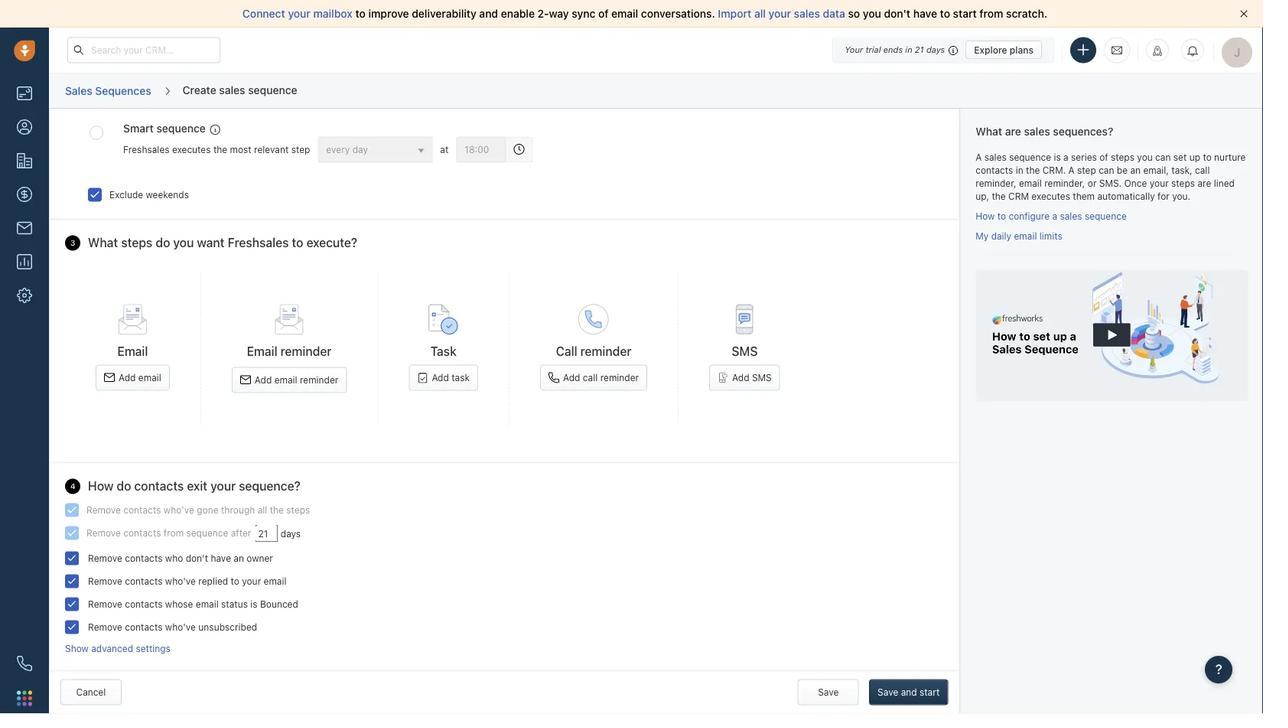 Task type: describe. For each thing, give the bounding box(es) containing it.
1 vertical spatial all
[[258, 505, 267, 515]]

enable
[[501, 7, 535, 20]]

call inside button
[[583, 373, 598, 383]]

owner
[[247, 553, 273, 564]]

series
[[1072, 152, 1098, 162]]

how do contacts exit your sequence?
[[88, 479, 301, 494]]

reminder up add call reminder
[[581, 344, 632, 359]]

21
[[915, 45, 924, 55]]

contacts for remove contacts who don't have an owner
[[125, 553, 163, 564]]

sales left data
[[794, 7, 820, 20]]

nurture
[[1215, 152, 1246, 162]]

2-
[[538, 7, 549, 20]]

0 vertical spatial are
[[1006, 125, 1022, 138]]

gone
[[197, 505, 219, 515]]

freshsales executes the most relevant step
[[123, 145, 310, 155]]

show advanced settings link
[[65, 643, 171, 654]]

most
[[230, 145, 252, 155]]

whose
[[165, 599, 193, 610]]

to left execute?
[[292, 236, 303, 250]]

remove for remove contacts who've gone through all the steps
[[86, 505, 121, 515]]

close image
[[1241, 10, 1248, 18]]

how to configure a sales sequence
[[976, 211, 1127, 221]]

step inside a sales sequence is a series of steps you can set up to nurture contacts in the crm. a step can be an email, task, call reminder, email reminder, or sms. once your steps are lined up, the crm executes them automatically for you.
[[1078, 165, 1097, 175]]

explore
[[975, 44, 1008, 55]]

steps down sequence?
[[287, 505, 310, 515]]

up
[[1190, 152, 1201, 162]]

4
[[70, 482, 76, 491]]

or
[[1088, 178, 1097, 189]]

1 vertical spatial can
[[1099, 165, 1115, 175]]

through
[[221, 505, 255, 515]]

add email reminder
[[255, 375, 339, 386]]

your
[[845, 45, 864, 55]]

steps down task,
[[1172, 178, 1196, 189]]

who've for unsubscribed
[[165, 622, 196, 633]]

deliverability
[[412, 7, 477, 20]]

sequences
[[95, 84, 151, 97]]

add for email
[[119, 373, 136, 383]]

1 horizontal spatial from
[[980, 7, 1004, 20]]

conversations.
[[641, 7, 716, 20]]

steps up 'be'
[[1111, 152, 1135, 162]]

day
[[353, 144, 368, 155]]

add email reminder button
[[232, 367, 347, 393]]

don't
[[884, 7, 911, 20]]

who've for replied
[[165, 576, 196, 587]]

1 horizontal spatial can
[[1156, 152, 1171, 162]]

crm
[[1009, 191, 1029, 202]]

your down owner on the bottom of the page
[[242, 576, 261, 587]]

after
[[231, 528, 251, 538]]

sales up crm. in the top right of the page
[[1025, 125, 1051, 138]]

contacts inside a sales sequence is a series of steps you can set up to nurture contacts in the crm. a step can be an email, task, call reminder, email reminder, or sms. once your steps are lined up, the crm executes them automatically for you.
[[976, 165, 1014, 175]]

save and start
[[878, 687, 940, 698]]

for
[[1158, 191, 1170, 202]]

add email button
[[96, 365, 170, 391]]

task
[[452, 373, 470, 383]]

show
[[65, 643, 89, 654]]

how for how to configure a sales sequence
[[976, 211, 995, 221]]

add call reminder button
[[540, 365, 648, 391]]

add for task
[[432, 373, 449, 383]]

lined
[[1214, 178, 1235, 189]]

who've for gone
[[164, 505, 194, 515]]

connect your mailbox link
[[243, 7, 356, 20]]

sales down the them
[[1060, 211, 1083, 221]]

sales sequences link
[[64, 79, 152, 103]]

start inside button
[[920, 687, 940, 698]]

data
[[823, 7, 846, 20]]

configure
[[1009, 211, 1050, 221]]

sales right create
[[219, 83, 245, 96]]

sequence inside a sales sequence is a series of steps you can set up to nurture contacts in the crm. a step can be an email, task, call reminder, email reminder, or sms. once your steps are lined up, the crm executes them automatically for you.
[[1010, 152, 1052, 162]]

create
[[183, 83, 216, 96]]

0 vertical spatial sms
[[732, 344, 758, 359]]

them
[[1073, 191, 1095, 202]]

plans
[[1010, 44, 1034, 55]]

email inside a sales sequence is a series of steps you can set up to nurture contacts in the crm. a step can be an email, task, call reminder, email reminder, or sms. once your steps are lined up, the crm executes them automatically for you.
[[1019, 178, 1042, 189]]

connect your mailbox to improve deliverability and enable 2-way sync of email conversations. import all your sales data so you don't have to start from scratch.
[[243, 7, 1048, 20]]

add for call reminder
[[563, 373, 581, 383]]

sequences?
[[1053, 125, 1114, 138]]

0 horizontal spatial you
[[173, 236, 194, 250]]

exclude
[[109, 189, 143, 200]]

your left mailbox
[[288, 7, 311, 20]]

to inside a sales sequence is a series of steps you can set up to nurture contacts in the crm. a step can be an email, task, call reminder, email reminder, or sms. once your steps are lined up, the crm executes them automatically for you.
[[1204, 152, 1212, 162]]

sequence down gone
[[186, 528, 228, 538]]

<span class=" ">sales reps can use this for prospecting and account-based selling e.g. following up with event attendees</span> image
[[210, 125, 220, 136]]

1 vertical spatial freshsales
[[228, 236, 289, 250]]

email inside button
[[275, 375, 297, 386]]

call
[[556, 344, 578, 359]]

limits
[[1040, 230, 1063, 241]]

email for email
[[117, 344, 148, 359]]

1 vertical spatial from
[[164, 528, 184, 538]]

is inside a sales sequence is a series of steps you can set up to nurture contacts in the crm. a step can be an email, task, call reminder, email reminder, or sms. once your steps are lined up, the crm executes them automatically for you.
[[1054, 152, 1061, 162]]

set
[[1174, 152, 1187, 162]]

Search your CRM... text field
[[67, 37, 220, 63]]

automatically
[[1098, 191, 1156, 202]]

email for email reminder
[[247, 344, 278, 359]]

weekends
[[146, 189, 189, 200]]

0 horizontal spatial a
[[1053, 211, 1058, 221]]

what's new image
[[1153, 46, 1163, 56]]

1 horizontal spatial all
[[755, 7, 766, 20]]

phone element
[[9, 648, 40, 679]]

remove contacts who don't have an owner
[[88, 553, 273, 564]]

sequence?
[[239, 479, 301, 494]]

cancel
[[76, 687, 106, 698]]

sales
[[65, 84, 92, 97]]

1 vertical spatial do
[[117, 479, 131, 494]]

sync
[[572, 7, 596, 20]]

add sms
[[733, 373, 772, 383]]

1 reminder, from the left
[[976, 178, 1017, 189]]

contacts for remove contacts who've replied to your email
[[125, 576, 163, 587]]

sales inside a sales sequence is a series of steps you can set up to nurture contacts in the crm. a step can be an email, task, call reminder, email reminder, or sms. once your steps are lined up, the crm executes them automatically for you.
[[985, 152, 1007, 162]]

add sms button
[[710, 365, 781, 391]]

1 horizontal spatial a
[[1069, 165, 1075, 175]]

smart
[[123, 123, 154, 135]]

want
[[197, 236, 225, 250]]

be
[[1117, 165, 1128, 175]]

add for email reminder
[[255, 375, 272, 386]]

email inside button
[[138, 373, 161, 383]]

1 vertical spatial days
[[281, 528, 301, 539]]

0 vertical spatial freshsales
[[123, 145, 170, 155]]

freshworks switcher image
[[17, 691, 32, 706]]

contacts for remove contacts who've unsubscribed
[[125, 622, 163, 633]]

remove contacts who've replied to your email
[[88, 576, 287, 587]]



Task type: locate. For each thing, give the bounding box(es) containing it.
sms.
[[1100, 178, 1122, 189]]

who've up remove contacts from sequence after
[[164, 505, 194, 515]]

contacts left exit on the left
[[134, 479, 184, 494]]

exclude weekends
[[109, 189, 189, 200]]

1 horizontal spatial step
[[1078, 165, 1097, 175]]

improve
[[369, 7, 409, 20]]

1 horizontal spatial is
[[1054, 152, 1061, 162]]

a right crm. in the top right of the page
[[1069, 165, 1075, 175]]

a
[[1064, 152, 1069, 162], [1053, 211, 1058, 221]]

0 vertical spatial a
[[976, 152, 982, 162]]

do
[[156, 236, 170, 250], [117, 479, 131, 494]]

1 vertical spatial step
[[1078, 165, 1097, 175]]

0 horizontal spatial is
[[251, 599, 258, 610]]

1 vertical spatial an
[[234, 553, 244, 564]]

create sales sequence
[[183, 83, 297, 96]]

an inside a sales sequence is a series of steps you can set up to nurture contacts in the crm. a step can be an email, task, call reminder, email reminder, or sms. once your steps are lined up, the crm executes them automatically for you.
[[1131, 165, 1141, 175]]

all
[[755, 7, 766, 20], [258, 505, 267, 515]]

save inside button
[[878, 687, 899, 698]]

to up 'daily'
[[998, 211, 1007, 221]]

scratch.
[[1007, 7, 1048, 20]]

1 vertical spatial what
[[88, 236, 118, 250]]

call reminder
[[556, 344, 632, 359]]

0 horizontal spatial and
[[479, 7, 498, 20]]

what steps do you want freshsales to execute?
[[88, 236, 358, 250]]

trial
[[866, 45, 881, 55]]

0 vertical spatial start
[[953, 7, 977, 20]]

1 horizontal spatial executes
[[1032, 191, 1071, 202]]

days right after on the bottom of page
[[281, 528, 301, 539]]

1 horizontal spatial save
[[878, 687, 899, 698]]

what for what steps do you want freshsales to execute?
[[88, 236, 118, 250]]

1 horizontal spatial and
[[901, 687, 917, 698]]

unsubscribed
[[199, 622, 257, 633]]

sales up up,
[[985, 152, 1007, 162]]

what
[[976, 125, 1003, 138], [88, 236, 118, 250]]

1 horizontal spatial days
[[927, 45, 945, 55]]

way
[[549, 7, 569, 20]]

smart sequence
[[123, 123, 206, 135]]

an
[[1131, 165, 1141, 175], [234, 553, 244, 564]]

2 vertical spatial you
[[173, 236, 194, 250]]

the down sequence?
[[270, 505, 284, 515]]

1 horizontal spatial you
[[863, 7, 882, 20]]

days right 21
[[927, 45, 945, 55]]

add inside "button"
[[432, 373, 449, 383]]

executes inside a sales sequence is a series of steps you can set up to nurture contacts in the crm. a step can be an email, task, call reminder, email reminder, or sms. once your steps are lined up, the crm executes them automatically for you.
[[1032, 191, 1071, 202]]

to right up
[[1204, 152, 1212, 162]]

who've down whose
[[165, 622, 196, 633]]

1 horizontal spatial email
[[247, 344, 278, 359]]

email up add email button
[[117, 344, 148, 359]]

are inside a sales sequence is a series of steps you can set up to nurture contacts in the crm. a step can be an email, task, call reminder, email reminder, or sms. once your steps are lined up, the crm executes them automatically for you.
[[1198, 178, 1212, 189]]

cancel button
[[60, 680, 122, 706]]

add
[[119, 373, 136, 383], [432, 373, 449, 383], [563, 373, 581, 383], [733, 373, 750, 383], [255, 375, 272, 386]]

the left the most
[[213, 145, 227, 155]]

0 horizontal spatial what
[[88, 236, 118, 250]]

freshsales right want
[[228, 236, 289, 250]]

your right import
[[769, 7, 791, 20]]

your trial ends in 21 days
[[845, 45, 945, 55]]

0 vertical spatial in
[[906, 45, 913, 55]]

from
[[980, 7, 1004, 20], [164, 528, 184, 538]]

1 vertical spatial a
[[1053, 211, 1058, 221]]

up,
[[976, 191, 990, 202]]

0 vertical spatial and
[[479, 7, 498, 20]]

0 horizontal spatial can
[[1099, 165, 1115, 175]]

your
[[288, 7, 311, 20], [769, 7, 791, 20], [1150, 178, 1169, 189], [211, 479, 236, 494], [242, 576, 261, 587]]

call down "call reminder"
[[583, 373, 598, 383]]

reminder, down crm. in the top right of the page
[[1045, 178, 1086, 189]]

2 vertical spatial who've
[[165, 622, 196, 633]]

in
[[906, 45, 913, 55], [1016, 165, 1024, 175]]

reminder
[[281, 344, 332, 359], [581, 344, 632, 359], [601, 373, 639, 383], [300, 375, 339, 386]]

step
[[291, 145, 310, 155], [1078, 165, 1097, 175]]

0 vertical spatial days
[[927, 45, 945, 55]]

your down email, at top
[[1150, 178, 1169, 189]]

have right don't
[[914, 7, 938, 20]]

an up once on the right of page
[[1131, 165, 1141, 175]]

sequence up relevant
[[248, 83, 297, 96]]

what up up,
[[976, 125, 1003, 138]]

save for save and start
[[878, 687, 899, 698]]

explore plans link
[[966, 41, 1043, 59]]

1 horizontal spatial do
[[156, 236, 170, 250]]

0 horizontal spatial from
[[164, 528, 184, 538]]

1 horizontal spatial call
[[1196, 165, 1210, 175]]

remove for remove contacts who've unsubscribed
[[88, 622, 122, 633]]

0 horizontal spatial save
[[818, 687, 839, 698]]

once
[[1125, 178, 1148, 189]]

0 horizontal spatial in
[[906, 45, 913, 55]]

sequence left <span class=" ">sales reps can use this for prospecting and account-based selling e.g. following up with event attendees</span> icon
[[157, 123, 206, 135]]

what for what are sales sequences?
[[976, 125, 1003, 138]]

remove for remove contacts from sequence after
[[86, 528, 121, 538]]

1 horizontal spatial are
[[1198, 178, 1212, 189]]

in up the crm
[[1016, 165, 1024, 175]]

all right 'through'
[[258, 505, 267, 515]]

how down up,
[[976, 211, 995, 221]]

you left want
[[173, 236, 194, 250]]

is
[[1054, 152, 1061, 162], [251, 599, 258, 610]]

0 vertical spatial call
[[1196, 165, 1210, 175]]

freshsales down smart
[[123, 145, 170, 155]]

0 vertical spatial all
[[755, 7, 766, 20]]

relevant
[[254, 145, 289, 155]]

1 vertical spatial call
[[583, 373, 598, 383]]

0 vertical spatial is
[[1054, 152, 1061, 162]]

add task
[[432, 373, 470, 383]]

send email image
[[1112, 44, 1123, 56]]

how right 4
[[88, 479, 114, 494]]

add task button
[[409, 365, 478, 391]]

explore plans
[[975, 44, 1034, 55]]

0 horizontal spatial of
[[599, 7, 609, 20]]

1 horizontal spatial a
[[1064, 152, 1069, 162]]

don't
[[186, 553, 208, 564]]

1 email from the left
[[117, 344, 148, 359]]

can up email, at top
[[1156, 152, 1171, 162]]

1 vertical spatial and
[[901, 687, 917, 698]]

2 save from the left
[[878, 687, 899, 698]]

save
[[818, 687, 839, 698], [878, 687, 899, 698]]

1 horizontal spatial have
[[914, 7, 938, 20]]

in inside a sales sequence is a series of steps you can set up to nurture contacts in the crm. a step can be an email, task, call reminder, email reminder, or sms. once your steps are lined up, the crm executes them automatically for you.
[[1016, 165, 1024, 175]]

and
[[479, 7, 498, 20], [901, 687, 917, 698]]

add inside button
[[119, 373, 136, 383]]

your right exit on the left
[[211, 479, 236, 494]]

are up the crm
[[1006, 125, 1022, 138]]

in left 21
[[906, 45, 913, 55]]

contacts left whose
[[125, 599, 163, 610]]

1 horizontal spatial of
[[1100, 152, 1109, 162]]

0 horizontal spatial step
[[291, 145, 310, 155]]

steps down exclude
[[121, 236, 153, 250]]

0 vertical spatial a
[[1064, 152, 1069, 162]]

1 horizontal spatial what
[[976, 125, 1003, 138]]

status
[[221, 599, 248, 610]]

task
[[431, 344, 457, 359]]

my daily email limits link
[[976, 230, 1063, 241]]

sms inside button
[[752, 373, 772, 383]]

3
[[70, 239, 75, 248]]

contacts up remove contacts from sequence after
[[123, 505, 161, 515]]

who've down remove contacts who don't have an owner
[[165, 576, 196, 587]]

0 horizontal spatial are
[[1006, 125, 1022, 138]]

do left want
[[156, 236, 170, 250]]

2 email from the left
[[247, 344, 278, 359]]

1 vertical spatial how
[[88, 479, 114, 494]]

mailbox
[[313, 7, 353, 20]]

1 vertical spatial sms
[[752, 373, 772, 383]]

email up add email reminder button at the left of the page
[[247, 344, 278, 359]]

remove contacts whose email status is bounced
[[88, 599, 298, 610]]

phone image
[[17, 656, 32, 671]]

step right relevant
[[291, 145, 310, 155]]

0 vertical spatial do
[[156, 236, 170, 250]]

remove for remove contacts who've replied to your email
[[88, 576, 122, 587]]

do right 4
[[117, 479, 131, 494]]

executes
[[172, 145, 211, 155], [1032, 191, 1071, 202]]

days
[[927, 45, 945, 55], [281, 528, 301, 539]]

0 vertical spatial have
[[914, 7, 938, 20]]

reminder, up up,
[[976, 178, 1017, 189]]

1 vertical spatial of
[[1100, 152, 1109, 162]]

connect
[[243, 7, 285, 20]]

1 vertical spatial start
[[920, 687, 940, 698]]

freshsales
[[123, 145, 170, 155], [228, 236, 289, 250]]

from up who
[[164, 528, 184, 538]]

crm.
[[1043, 165, 1066, 175]]

1 vertical spatial have
[[211, 553, 231, 564]]

exit
[[187, 479, 207, 494]]

sales sequences
[[65, 84, 151, 97]]

0 vertical spatial can
[[1156, 152, 1171, 162]]

every day
[[326, 144, 368, 155]]

to right "replied"
[[231, 576, 239, 587]]

have right don't
[[211, 553, 231, 564]]

sequence down automatically
[[1085, 211, 1127, 221]]

1 vertical spatial executes
[[1032, 191, 1071, 202]]

email
[[612, 7, 639, 20], [1019, 178, 1042, 189], [1015, 230, 1038, 241], [138, 373, 161, 383], [275, 375, 297, 386], [264, 576, 287, 587], [196, 599, 219, 610]]

of right sync in the left of the page
[[599, 7, 609, 20]]

reminder down 'email reminder'
[[300, 375, 339, 386]]

0 vertical spatial who've
[[164, 505, 194, 515]]

add for sms
[[733, 373, 750, 383]]

replied
[[199, 576, 228, 587]]

what are sales sequences?
[[976, 125, 1114, 138]]

0 horizontal spatial start
[[920, 687, 940, 698]]

is right status
[[251, 599, 258, 610]]

of right "series"
[[1100, 152, 1109, 162]]

save for save
[[818, 687, 839, 698]]

0 vertical spatial of
[[599, 7, 609, 20]]

1 horizontal spatial an
[[1131, 165, 1141, 175]]

executes up how to configure a sales sequence
[[1032, 191, 1071, 202]]

the right up,
[[992, 191, 1006, 202]]

sequence
[[248, 83, 297, 96], [157, 123, 206, 135], [1010, 152, 1052, 162], [1085, 211, 1127, 221], [186, 528, 228, 538]]

0 horizontal spatial how
[[88, 479, 114, 494]]

0 horizontal spatial do
[[117, 479, 131, 494]]

call down up
[[1196, 165, 1210, 175]]

how for how do contacts exit your sequence?
[[88, 479, 114, 494]]

0 horizontal spatial call
[[583, 373, 598, 383]]

are left lined
[[1198, 178, 1212, 189]]

you inside a sales sequence is a series of steps you can set up to nurture contacts in the crm. a step can be an email, task, call reminder, email reminder, or sms. once your steps are lined up, the crm executes them automatically for you.
[[1138, 152, 1153, 162]]

0 vertical spatial how
[[976, 211, 995, 221]]

of inside a sales sequence is a series of steps you can set up to nurture contacts in the crm. a step can be an email, task, call reminder, email reminder, or sms. once your steps are lined up, the crm executes them automatically for you.
[[1100, 152, 1109, 162]]

0 vertical spatial executes
[[172, 145, 211, 155]]

a inside a sales sequence is a series of steps you can set up to nurture contacts in the crm. a step can be an email, task, call reminder, email reminder, or sms. once your steps are lined up, the crm executes them automatically for you.
[[1064, 152, 1069, 162]]

contacts for remove contacts whose email status is bounced
[[125, 599, 163, 610]]

1 vertical spatial a
[[1069, 165, 1075, 175]]

contacts up settings
[[125, 622, 163, 633]]

start
[[953, 7, 977, 20], [920, 687, 940, 698]]

add call reminder
[[563, 373, 639, 383]]

0 vertical spatial what
[[976, 125, 1003, 138]]

0 horizontal spatial email
[[117, 344, 148, 359]]

1 horizontal spatial in
[[1016, 165, 1024, 175]]

save button
[[798, 680, 859, 706]]

email reminder
[[247, 344, 332, 359]]

is up crm. in the top right of the page
[[1054, 152, 1061, 162]]

reminder down "call reminder"
[[601, 373, 639, 383]]

0 horizontal spatial an
[[234, 553, 244, 564]]

your inside a sales sequence is a series of steps you can set up to nurture contacts in the crm. a step can be an email, task, call reminder, email reminder, or sms. once your steps are lined up, the crm executes them automatically for you.
[[1150, 178, 1169, 189]]

call inside a sales sequence is a series of steps you can set up to nurture contacts in the crm. a step can be an email, task, call reminder, email reminder, or sms. once your steps are lined up, the crm executes them automatically for you.
[[1196, 165, 1210, 175]]

executes down <span class=" ">sales reps can use this for prospecting and account-based selling e.g. following up with event attendees</span> icon
[[172, 145, 211, 155]]

you right so
[[863, 7, 882, 20]]

1 vertical spatial is
[[251, 599, 258, 610]]

1 save from the left
[[818, 687, 839, 698]]

can up "sms."
[[1099, 165, 1115, 175]]

1 vertical spatial in
[[1016, 165, 1024, 175]]

contacts down remove contacts who don't have an owner
[[125, 576, 163, 587]]

a up up,
[[976, 152, 982, 162]]

of
[[599, 7, 609, 20], [1100, 152, 1109, 162]]

1 horizontal spatial start
[[953, 7, 977, 20]]

what right 3
[[88, 236, 118, 250]]

1 vertical spatial are
[[1198, 178, 1212, 189]]

email,
[[1144, 165, 1170, 175]]

sequence up crm. in the top right of the page
[[1010, 152, 1052, 162]]

ends
[[884, 45, 903, 55]]

contacts for remove contacts who've gone through all the steps
[[123, 505, 161, 515]]

0 horizontal spatial have
[[211, 553, 231, 564]]

save and start button
[[870, 680, 949, 706]]

a sales sequence is a series of steps you can set up to nurture contacts in the crm. a step can be an email, task, call reminder, email reminder, or sms. once your steps are lined up, the crm executes them automatically for you.
[[976, 152, 1246, 202]]

0 horizontal spatial executes
[[172, 145, 211, 155]]

1 horizontal spatial reminder,
[[1045, 178, 1086, 189]]

1 vertical spatial you
[[1138, 152, 1153, 162]]

to right mailbox
[[356, 7, 366, 20]]

call
[[1196, 165, 1210, 175], [583, 373, 598, 383]]

save inside 'button'
[[818, 687, 839, 698]]

0 horizontal spatial freshsales
[[123, 145, 170, 155]]

remove for remove contacts whose email status is bounced
[[88, 599, 122, 610]]

reminder up add email reminder
[[281, 344, 332, 359]]

2 horizontal spatial you
[[1138, 152, 1153, 162]]

every day button
[[318, 137, 433, 163]]

1 vertical spatial who've
[[165, 576, 196, 587]]

0 horizontal spatial a
[[976, 152, 982, 162]]

every
[[326, 144, 350, 155]]

0 horizontal spatial days
[[281, 528, 301, 539]]

0 vertical spatial step
[[291, 145, 310, 155]]

advanced
[[91, 643, 133, 654]]

an left owner on the bottom of the page
[[234, 553, 244, 564]]

the left crm. in the top right of the page
[[1027, 165, 1041, 175]]

None text field
[[255, 525, 278, 543]]

remove contacts from sequence after
[[86, 528, 251, 538]]

contacts up up,
[[976, 165, 1014, 175]]

contacts up remove contacts who don't have an owner
[[123, 528, 161, 538]]

step down "series"
[[1078, 165, 1097, 175]]

and inside button
[[901, 687, 917, 698]]

a up limits on the right of the page
[[1053, 211, 1058, 221]]

1 horizontal spatial freshsales
[[228, 236, 289, 250]]

my daily email limits
[[976, 230, 1063, 241]]

you up email, at top
[[1138, 152, 1153, 162]]

the
[[213, 145, 227, 155], [1027, 165, 1041, 175], [992, 191, 1006, 202], [270, 505, 284, 515]]

None text field
[[456, 137, 506, 163]]

0 vertical spatial you
[[863, 7, 882, 20]]

0 horizontal spatial all
[[258, 505, 267, 515]]

bounced
[[260, 599, 298, 610]]

contacts for remove contacts from sequence after
[[123, 528, 161, 538]]

so
[[849, 7, 861, 20]]

2 reminder, from the left
[[1045, 178, 1086, 189]]

1 horizontal spatial how
[[976, 211, 995, 221]]

0 horizontal spatial reminder,
[[976, 178, 1017, 189]]

a up crm. in the top right of the page
[[1064, 152, 1069, 162]]

task,
[[1172, 165, 1193, 175]]

daily
[[992, 230, 1012, 241]]

to right don't
[[940, 7, 951, 20]]

all right import
[[755, 7, 766, 20]]

0 vertical spatial an
[[1131, 165, 1141, 175]]

from left scratch.
[[980, 7, 1004, 20]]

remove for remove contacts who don't have an owner
[[88, 553, 122, 564]]

at
[[440, 145, 449, 155]]

contacts left who
[[125, 553, 163, 564]]



Task type: vqa. For each thing, say whether or not it's contained in the screenshot.
option
no



